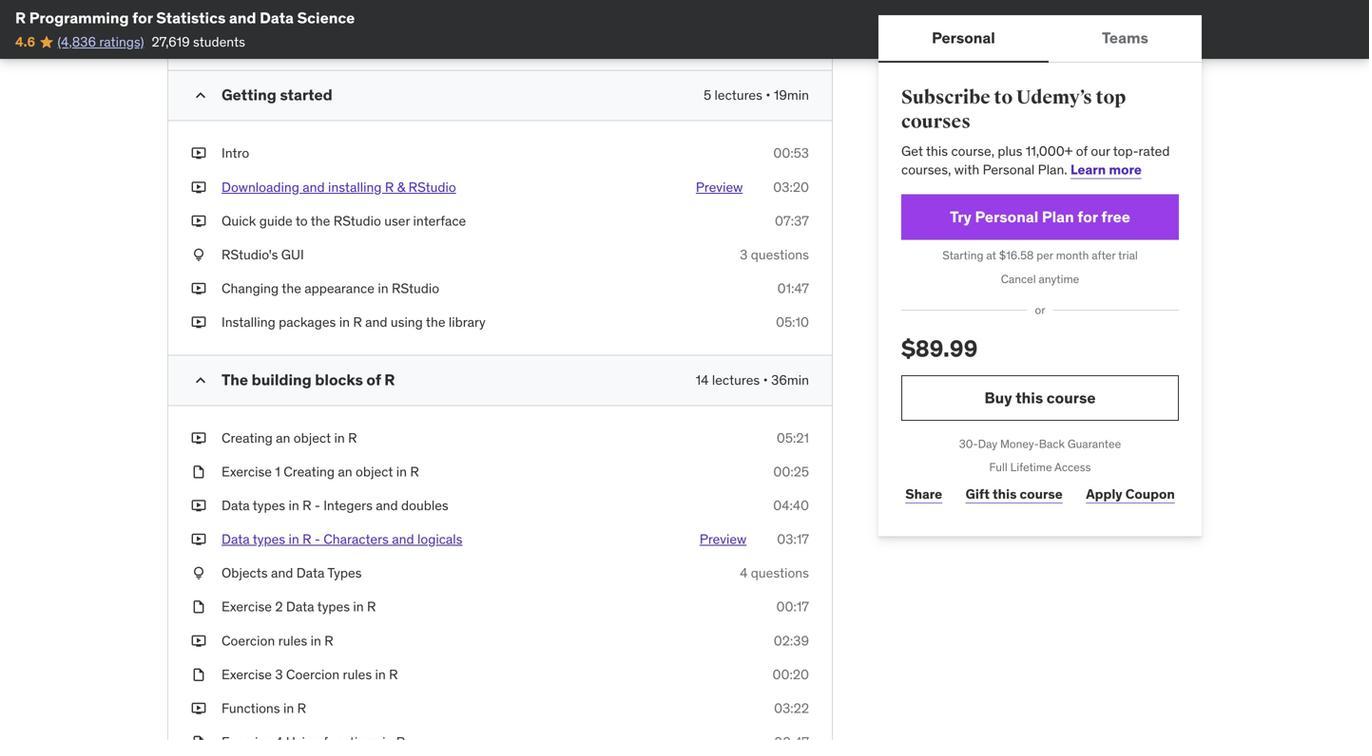 Task type: locate. For each thing, give the bounding box(es) containing it.
course,
[[952, 142, 995, 160]]

rstudio down 'installing'
[[334, 212, 381, 230]]

to inside "subscribe to udemy's top courses"
[[994, 86, 1013, 109]]

this right the buy on the bottom of page
[[1016, 388, 1044, 408]]

course
[[1047, 388, 1096, 408], [1020, 486, 1063, 503]]

functions in r
[[222, 701, 306, 718]]

&
[[397, 179, 405, 196]]

30-
[[960, 437, 978, 452]]

preview up 4
[[700, 531, 747, 548]]

small image for getting started
[[191, 86, 210, 105]]

changing
[[222, 280, 279, 297]]

lifetime
[[1011, 461, 1053, 475]]

and up ten
[[229, 8, 256, 28]]

1 - from the top
[[315, 497, 320, 515]]

0 vertical spatial small image
[[191, 86, 210, 105]]

exercise 2 data types in r
[[222, 599, 376, 616]]

2 vertical spatial personal
[[975, 207, 1039, 227]]

apply
[[1086, 486, 1123, 503]]

05:21
[[777, 430, 809, 447]]

2 small image from the top
[[191, 371, 210, 390]]

xsmall image for data types in r - integers and doubles
[[191, 497, 206, 516]]

2 questions from the top
[[751, 565, 809, 582]]

exercise 1 creating an object in r
[[222, 464, 419, 481]]

1 horizontal spatial an
[[338, 464, 353, 481]]

more
[[1109, 161, 1142, 178]]

xsmall image
[[191, 29, 206, 47], [191, 212, 206, 231], [191, 429, 206, 448], [191, 463, 206, 482], [191, 497, 206, 516], [191, 531, 206, 549], [191, 565, 206, 583], [191, 598, 206, 617], [191, 666, 206, 685]]

personal inside get this course, plus 11,000+ of our top-rated courses, with personal plan.
[[983, 161, 1035, 178]]

gift this course link
[[962, 476, 1067, 514]]

questions down 07:37
[[751, 246, 809, 263]]

5 xsmall image from the top
[[191, 497, 206, 516]]

doubles
[[401, 497, 449, 515]]

course
[[416, 29, 459, 46]]

lectures right 14
[[712, 372, 760, 389]]

0 vertical spatial rstudio
[[409, 179, 456, 196]]

money-
[[1001, 437, 1039, 452]]

xsmall image for exercise 2 data types in r
[[191, 598, 206, 617]]

learn more link
[[1071, 161, 1142, 178]]

6 xsmall image from the top
[[191, 632, 206, 651]]

1 vertical spatial rules
[[343, 667, 372, 684]]

building
[[252, 370, 312, 390]]

2 vertical spatial rstudio
[[392, 280, 439, 297]]

1 xsmall image from the top
[[191, 144, 206, 163]]

1 vertical spatial 3
[[275, 667, 283, 684]]

and left logicals
[[392, 531, 414, 548]]

2 vertical spatial this
[[993, 486, 1017, 503]]

3 exercise from the top
[[222, 667, 272, 684]]

lectures right 5
[[715, 87, 763, 104]]

cancel
[[1001, 272, 1036, 287]]

1 horizontal spatial of
[[1077, 142, 1088, 160]]

0 vertical spatial personal
[[932, 28, 996, 47]]

0 horizontal spatial an
[[276, 430, 291, 447]]

questions for 3 questions
[[751, 246, 809, 263]]

xsmall image for objects and data types
[[191, 565, 206, 583]]

exercise left 2
[[222, 599, 272, 616]]

object
[[294, 430, 331, 447], [356, 464, 393, 481]]

$16.58
[[999, 248, 1034, 263]]

exercise left 1
[[222, 464, 272, 481]]

questions
[[751, 246, 809, 263], [751, 565, 809, 582]]

you
[[288, 29, 310, 46]]

this
[[388, 29, 413, 46]]

0 vertical spatial course
[[1047, 388, 1096, 408]]

programming
[[29, 8, 129, 28]]

apply coupon
[[1086, 486, 1175, 503]]

changing the appearance in rstudio
[[222, 280, 439, 297]]

0 horizontal spatial rules
[[278, 633, 307, 650]]

exercise for exercise 2 data types in r
[[222, 599, 272, 616]]

creating right 1
[[284, 464, 335, 481]]

1 vertical spatial learn
[[1071, 161, 1106, 178]]

the right using
[[426, 314, 446, 331]]

0 vertical spatial coercion
[[222, 633, 275, 650]]

installing packages in r and using the library
[[222, 314, 486, 331]]

creating down the on the left of page
[[222, 430, 273, 447]]

4
[[740, 565, 748, 582]]

lectures
[[715, 87, 763, 104], [712, 372, 760, 389]]

1 vertical spatial types
[[253, 531, 285, 548]]

learn down 'our'
[[1071, 161, 1106, 178]]

types for data types in r - integers and doubles
[[253, 497, 285, 515]]

2 - from the top
[[315, 531, 320, 548]]

- down data types in r - integers and doubles
[[315, 531, 320, 548]]

coercion down exercise 2 data types in r
[[222, 633, 275, 650]]

plan.
[[1038, 161, 1068, 178]]

preview
[[696, 179, 743, 196], [700, 531, 747, 548]]

tab list
[[879, 15, 1202, 63]]

0 horizontal spatial object
[[294, 430, 331, 447]]

0 vertical spatial -
[[315, 497, 320, 515]]

personal
[[932, 28, 996, 47], [983, 161, 1035, 178], [975, 207, 1039, 227]]

exercise up functions at left bottom
[[222, 667, 272, 684]]

downloading and installing r & rstudio
[[222, 179, 456, 196]]

1 vertical spatial coercion
[[286, 667, 340, 684]]

7 xsmall image from the top
[[191, 565, 206, 583]]

8 xsmall image from the top
[[191, 598, 206, 617]]

00:17
[[777, 599, 809, 616]]

course down lifetime
[[1020, 486, 1063, 503]]

0 vertical spatial this
[[926, 142, 948, 160]]

this inside $89.99 buy this course
[[1016, 388, 1044, 408]]

3 xsmall image from the top
[[191, 246, 206, 264]]

this inside get this course, plus 11,000+ of our top-rated courses, with personal plan.
[[926, 142, 948, 160]]

of right blocks
[[367, 370, 381, 390]]

1 vertical spatial questions
[[751, 565, 809, 582]]

full
[[990, 461, 1008, 475]]

4 xsmall image from the top
[[191, 463, 206, 482]]

0 vertical spatial exercise
[[222, 464, 272, 481]]

2 vertical spatial types
[[317, 599, 350, 616]]

an up 1
[[276, 430, 291, 447]]

with
[[955, 161, 980, 178]]

r inside data types in r - characters and logicals button
[[303, 531, 312, 548]]

1 horizontal spatial to
[[994, 86, 1013, 109]]

1 horizontal spatial object
[[356, 464, 393, 481]]

1 vertical spatial small image
[[191, 371, 210, 390]]

2 exercise from the top
[[222, 599, 272, 616]]

plan
[[1042, 207, 1075, 227]]

1 vertical spatial lectures
[[712, 372, 760, 389]]

0 vertical spatial types
[[253, 497, 285, 515]]

0 vertical spatial questions
[[751, 246, 809, 263]]

our
[[1091, 142, 1111, 160]]

1 vertical spatial course
[[1020, 486, 1063, 503]]

this right "gift" on the bottom of the page
[[993, 486, 1017, 503]]

small image
[[191, 86, 210, 105], [191, 371, 210, 390]]

course up back
[[1047, 388, 1096, 408]]

to left udemy's
[[994, 86, 1013, 109]]

11,000+
[[1026, 142, 1073, 160]]

• left 19min
[[766, 87, 771, 104]]

things
[[245, 29, 285, 46]]

0 vertical spatial creating
[[222, 430, 273, 447]]

1 horizontal spatial 3
[[740, 246, 748, 263]]

objects
[[222, 565, 268, 582]]

1 vertical spatial exercise
[[222, 599, 272, 616]]

installing
[[222, 314, 276, 331]]

using
[[391, 314, 423, 331]]

questions up 00:17
[[751, 565, 809, 582]]

xsmall image
[[191, 144, 206, 163], [191, 178, 206, 197], [191, 246, 206, 264], [191, 280, 206, 298], [191, 314, 206, 332], [191, 632, 206, 651], [191, 700, 206, 719], [191, 734, 206, 741]]

personal down plus
[[983, 161, 1035, 178]]

the down downloading and installing r & rstudio button
[[311, 212, 330, 230]]

the down gui
[[282, 280, 301, 297]]

the
[[311, 212, 330, 230], [282, 280, 301, 297], [426, 314, 446, 331]]

1 vertical spatial -
[[315, 531, 320, 548]]

0 vertical spatial of
[[1077, 142, 1088, 160]]

19min
[[774, 87, 809, 104]]

types down types
[[317, 599, 350, 616]]

try
[[950, 207, 972, 227]]

rstudio inside button
[[409, 179, 456, 196]]

getting started
[[222, 85, 333, 105]]

0 horizontal spatial the
[[282, 280, 301, 297]]

types for data types in r - characters and logicals
[[253, 531, 285, 548]]

lectures for the building blocks of r
[[712, 372, 760, 389]]

- inside button
[[315, 531, 320, 548]]

intro
[[222, 145, 249, 162]]

0 horizontal spatial for
[[132, 8, 153, 28]]

for up ratings)
[[132, 8, 153, 28]]

personal up subscribe
[[932, 28, 996, 47]]

subscribe to udemy's top courses
[[902, 86, 1126, 134]]

data
[[260, 8, 294, 28], [222, 497, 250, 515], [222, 531, 250, 548], [296, 565, 325, 582], [286, 599, 314, 616]]

rstudio up using
[[392, 280, 439, 297]]

0 horizontal spatial learn
[[338, 29, 372, 46]]

07:37
[[775, 212, 809, 230]]

and up 2
[[271, 565, 293, 582]]

•
[[766, 87, 771, 104], [763, 372, 768, 389]]

0 horizontal spatial creating
[[222, 430, 273, 447]]

03:20
[[774, 179, 809, 196]]

access
[[1055, 461, 1091, 475]]

learn right will
[[338, 29, 372, 46]]

$89.99
[[902, 335, 978, 363]]

1 horizontal spatial for
[[1078, 207, 1098, 227]]

rstudio right &
[[409, 179, 456, 196]]

types inside button
[[253, 531, 285, 548]]

05:10
[[776, 314, 809, 331]]

for left free
[[1078, 207, 1098, 227]]

xsmall image for exercise 3 coercion rules in r
[[191, 666, 206, 685]]

0 vertical spatial for
[[132, 8, 153, 28]]

apply coupon button
[[1082, 476, 1179, 514]]

0 horizontal spatial to
[[296, 212, 308, 230]]

object up exercise 1 creating an object in r
[[294, 430, 331, 447]]

of left 'our'
[[1077, 142, 1088, 160]]

0 vertical spatial •
[[766, 87, 771, 104]]

and left 'installing'
[[303, 179, 325, 196]]

small image left the on the left of page
[[191, 371, 210, 390]]

1 vertical spatial preview
[[700, 531, 747, 548]]

course inside $89.99 buy this course
[[1047, 388, 1096, 408]]

1 vertical spatial personal
[[983, 161, 1035, 178]]

types down 1
[[253, 497, 285, 515]]

creating
[[222, 430, 273, 447], [284, 464, 335, 481]]

- left integers
[[315, 497, 320, 515]]

coercion down coercion rules in r
[[286, 667, 340, 684]]

library
[[449, 314, 486, 331]]

1 vertical spatial to
[[296, 212, 308, 230]]

0 vertical spatial lectures
[[715, 87, 763, 104]]

rstudio for changing the appearance in rstudio
[[392, 280, 439, 297]]

2 vertical spatial the
[[426, 314, 446, 331]]

xsmall image for coercion rules in r
[[191, 632, 206, 651]]

0 vertical spatial the
[[311, 212, 330, 230]]

1 vertical spatial the
[[282, 280, 301, 297]]

1 vertical spatial creating
[[284, 464, 335, 481]]

0 vertical spatial object
[[294, 430, 331, 447]]

1 horizontal spatial coercion
[[286, 667, 340, 684]]

share button
[[902, 476, 947, 514]]

2 xsmall image from the top
[[191, 212, 206, 231]]

1 vertical spatial rstudio
[[334, 212, 381, 230]]

buy
[[985, 388, 1013, 408]]

0 horizontal spatial 3
[[275, 667, 283, 684]]

at
[[987, 248, 997, 263]]

1 small image from the top
[[191, 86, 210, 105]]

teams
[[1102, 28, 1149, 47]]

5
[[704, 87, 712, 104]]

1 vertical spatial for
[[1078, 207, 1098, 227]]

1 vertical spatial an
[[338, 464, 353, 481]]

1 vertical spatial •
[[763, 372, 768, 389]]

1 vertical spatial this
[[1016, 388, 1044, 408]]

4 xsmall image from the top
[[191, 280, 206, 298]]

0 vertical spatial learn
[[338, 29, 372, 46]]

month
[[1056, 248, 1089, 263]]

9 xsmall image from the top
[[191, 666, 206, 685]]

- for integers
[[315, 497, 320, 515]]

r
[[15, 8, 26, 28], [385, 179, 394, 196], [353, 314, 362, 331], [385, 370, 395, 390], [348, 430, 357, 447], [410, 464, 419, 481], [303, 497, 312, 515], [303, 531, 312, 548], [367, 599, 376, 616], [325, 633, 334, 650], [389, 667, 398, 684], [297, 701, 306, 718]]

and inside button
[[303, 179, 325, 196]]

0 vertical spatial to
[[994, 86, 1013, 109]]

2 vertical spatial exercise
[[222, 667, 272, 684]]

preview left 03:20
[[696, 179, 743, 196]]

an up integers
[[338, 464, 353, 481]]

2 xsmall image from the top
[[191, 178, 206, 197]]

this up courses,
[[926, 142, 948, 160]]

1 questions from the top
[[751, 246, 809, 263]]

to right guide
[[296, 212, 308, 230]]

0 horizontal spatial of
[[367, 370, 381, 390]]

1 vertical spatial object
[[356, 464, 393, 481]]

5 xsmall image from the top
[[191, 314, 206, 332]]

types
[[253, 497, 285, 515], [253, 531, 285, 548], [317, 599, 350, 616]]

small image left getting at the top left of page
[[191, 86, 210, 105]]

• left 36min
[[763, 372, 768, 389]]

types up objects and data types in the bottom left of the page
[[253, 531, 285, 548]]

3 xsmall image from the top
[[191, 429, 206, 448]]

quick
[[222, 212, 256, 230]]

gui
[[281, 246, 304, 263]]

in inside 'button'
[[375, 29, 386, 46]]

object up integers
[[356, 464, 393, 481]]

• for getting started
[[766, 87, 771, 104]]

1 exercise from the top
[[222, 464, 272, 481]]

7 xsmall image from the top
[[191, 700, 206, 719]]

in
[[375, 29, 386, 46], [378, 280, 389, 297], [339, 314, 350, 331], [334, 430, 345, 447], [396, 464, 407, 481], [289, 497, 299, 515], [289, 531, 299, 548], [353, 599, 364, 616], [311, 633, 321, 650], [375, 667, 386, 684], [283, 701, 294, 718]]

personal up '$16.58'
[[975, 207, 1039, 227]]

tab list containing personal
[[879, 15, 1202, 63]]



Task type: vqa. For each thing, say whether or not it's contained in the screenshot.


Task type: describe. For each thing, give the bounding box(es) containing it.
27,619
[[152, 33, 190, 50]]

r programming for statistics and data science
[[15, 8, 355, 28]]

data types in r - characters and logicals
[[222, 531, 463, 548]]

2
[[275, 599, 283, 616]]

packages
[[279, 314, 336, 331]]

1 horizontal spatial learn
[[1071, 161, 1106, 178]]

day
[[978, 437, 998, 452]]

top
[[1096, 86, 1126, 109]]

ten
[[222, 29, 243, 46]]

xsmall image for rstudio's gui
[[191, 246, 206, 264]]

and inside button
[[392, 531, 414, 548]]

xsmall image for intro
[[191, 144, 206, 163]]

exercise 3 coercion rules in r
[[222, 667, 398, 684]]

(4,836
[[58, 33, 96, 50]]

this for course
[[993, 486, 1017, 503]]

installing
[[328, 179, 382, 196]]

objects and data types
[[222, 565, 362, 582]]

1
[[275, 464, 280, 481]]

exercise for exercise 1 creating an object in r
[[222, 464, 272, 481]]

blocks
[[315, 370, 363, 390]]

gift this course
[[966, 486, 1063, 503]]

3 questions
[[740, 246, 809, 263]]

small image for the building blocks of r
[[191, 371, 210, 390]]

integers
[[324, 497, 373, 515]]

free
[[1102, 207, 1131, 227]]

the building blocks of r
[[222, 370, 395, 390]]

36min
[[772, 372, 809, 389]]

personal inside button
[[932, 28, 996, 47]]

xsmall image for installing packages in r and using the library
[[191, 314, 206, 332]]

of inside get this course, plus 11,000+ of our top-rated courses, with personal plan.
[[1077, 142, 1088, 160]]

ratings)
[[99, 33, 144, 50]]

r inside downloading and installing r & rstudio button
[[385, 179, 394, 196]]

started
[[280, 85, 333, 105]]

27,619 students
[[152, 33, 245, 50]]

- for characters
[[315, 531, 320, 548]]

30-day money-back guarantee full lifetime access
[[960, 437, 1122, 475]]

1 horizontal spatial the
[[311, 212, 330, 230]]

downloading and installing r & rstudio button
[[222, 178, 456, 197]]

1 vertical spatial of
[[367, 370, 381, 390]]

will
[[313, 29, 335, 46]]

data inside button
[[222, 531, 250, 548]]

teams button
[[1049, 15, 1202, 61]]

learn inside 'button'
[[338, 29, 372, 46]]

00:25
[[774, 464, 809, 481]]

0 vertical spatial an
[[276, 430, 291, 447]]

subscribe
[[902, 86, 991, 109]]

xsmall image for functions in r
[[191, 700, 206, 719]]

rstudio's
[[222, 246, 278, 263]]

5 lectures • 19min
[[704, 87, 809, 104]]

0 vertical spatial rules
[[278, 633, 307, 650]]

coupon
[[1126, 486, 1175, 503]]

logicals
[[418, 531, 463, 548]]

rstudio's gui
[[222, 246, 304, 263]]

personal inside try personal plan for free link
[[975, 207, 1039, 227]]

0 horizontal spatial coercion
[[222, 633, 275, 650]]

14 lectures • 36min
[[696, 372, 809, 389]]

8 xsmall image from the top
[[191, 734, 206, 741]]

exercise for exercise 3 coercion rules in r
[[222, 667, 272, 684]]

quick guide to the rstudio user interface
[[222, 212, 466, 230]]

back
[[1039, 437, 1065, 452]]

00:20
[[773, 667, 809, 684]]

statistics
[[156, 8, 226, 28]]

0 vertical spatial preview
[[696, 179, 743, 196]]

buy this course button
[[902, 376, 1179, 421]]

lectures for getting started
[[715, 87, 763, 104]]

anytime
[[1039, 272, 1080, 287]]

2 horizontal spatial the
[[426, 314, 446, 331]]

this for course,
[[926, 142, 948, 160]]

get this course, plus 11,000+ of our top-rated courses, with personal plan.
[[902, 142, 1170, 178]]

1 horizontal spatial rules
[[343, 667, 372, 684]]

and left doubles
[[376, 497, 398, 515]]

getting
[[222, 85, 277, 105]]

in inside button
[[289, 531, 299, 548]]

xsmall image for changing the appearance in rstudio
[[191, 280, 206, 298]]

share
[[906, 486, 943, 503]]

4 questions
[[740, 565, 809, 582]]

starting
[[943, 248, 984, 263]]

14
[[696, 372, 709, 389]]

personal button
[[879, 15, 1049, 61]]

6 xsmall image from the top
[[191, 531, 206, 549]]

xsmall image for quick guide to the rstudio user interface
[[191, 212, 206, 231]]

04:40
[[774, 497, 809, 515]]

data types in r - characters and logicals button
[[222, 531, 463, 549]]

rated
[[1139, 142, 1170, 160]]

$89.99 buy this course
[[902, 335, 1096, 408]]

get
[[902, 142, 923, 160]]

xsmall image for creating an object in r
[[191, 429, 206, 448]]

02:39
[[774, 633, 809, 650]]

1 xsmall image from the top
[[191, 29, 206, 47]]

(4,836 ratings)
[[58, 33, 144, 50]]

xsmall image for exercise 1 creating an object in r
[[191, 463, 206, 482]]

courses
[[902, 110, 971, 134]]

rstudio for quick guide to the rstudio user interface
[[334, 212, 381, 230]]

interface
[[413, 212, 466, 230]]

try personal plan for free
[[950, 207, 1131, 227]]

1 horizontal spatial creating
[[284, 464, 335, 481]]

try personal plan for free link
[[902, 194, 1179, 240]]

user
[[384, 212, 410, 230]]

and left using
[[365, 314, 388, 331]]

guide
[[259, 212, 293, 230]]

00:53
[[774, 145, 809, 162]]

after
[[1092, 248, 1116, 263]]

data types in r - integers and doubles
[[222, 497, 449, 515]]

0 vertical spatial 3
[[740, 246, 748, 263]]

03:17
[[777, 531, 809, 548]]

questions for 4 questions
[[751, 565, 809, 582]]

plus
[[998, 142, 1023, 160]]

• for the building blocks of r
[[763, 372, 768, 389]]

trial
[[1119, 248, 1138, 263]]

ten things you will learn in this course button
[[222, 29, 459, 47]]

characters
[[324, 531, 389, 548]]

creating an object in r
[[222, 430, 357, 447]]



